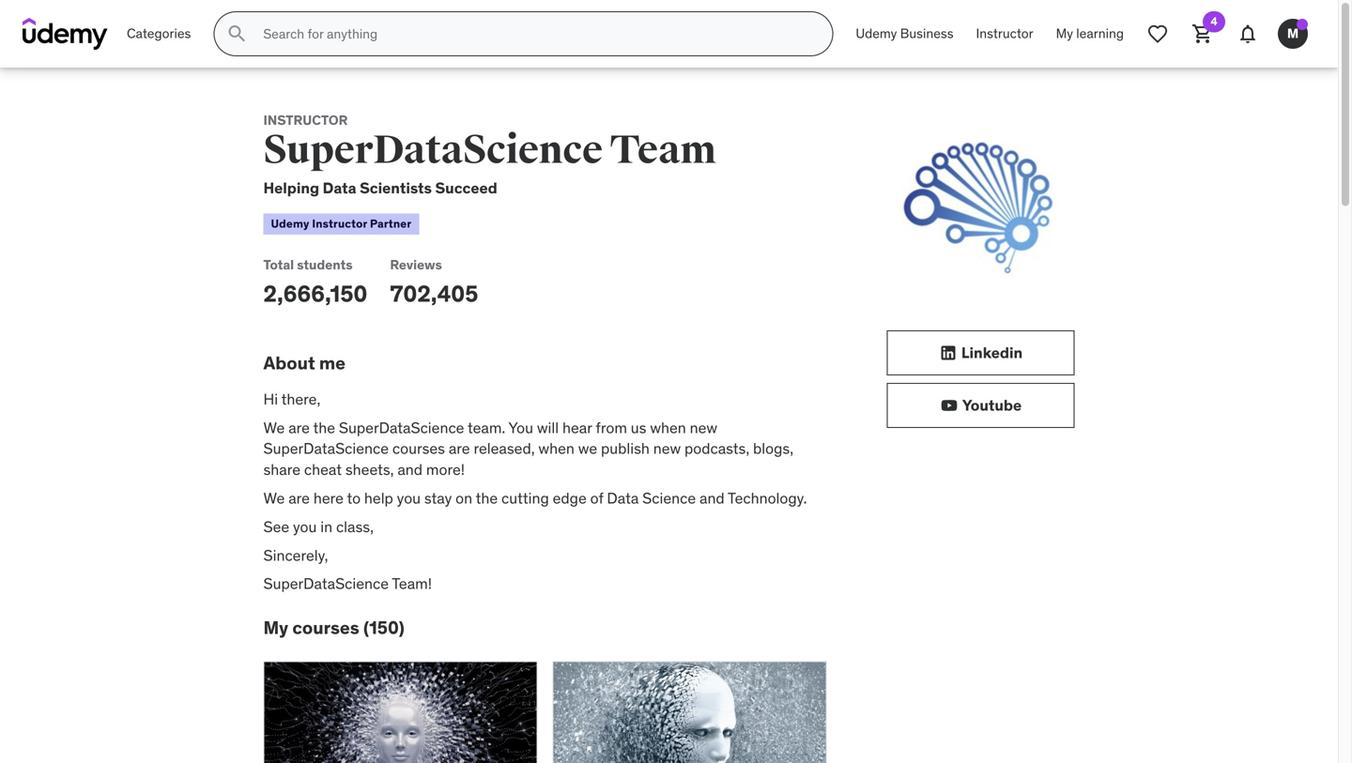 Task type: describe. For each thing, give the bounding box(es) containing it.
help
[[364, 489, 393, 508]]

udemy image
[[23, 18, 108, 50]]

Search for anything text field
[[260, 18, 810, 50]]

cutting
[[502, 489, 549, 508]]

small image for linkedin
[[939, 344, 958, 363]]

notifications image
[[1237, 23, 1259, 45]]

shopping cart with 4 items image
[[1192, 23, 1214, 45]]

reviews
[[390, 256, 442, 273]]

share
[[263, 460, 301, 479]]

my courses (150)
[[263, 617, 405, 639]]

my for my courses (150)
[[263, 617, 288, 639]]

me
[[319, 352, 346, 374]]

1 horizontal spatial when
[[650, 418, 686, 437]]

on
[[456, 489, 472, 508]]

superdatascience inside hi there, we are the superdatascience team. you will hear from us when new superdatascience courses are released, when we publish new podcasts, blogs, share cheat sheets, and more! we are here to help you stay on the cutting edge of data science and technology. see you in class, sincerely, superdatascience team!
[[263, 574, 389, 594]]

small image for youtube
[[940, 396, 959, 415]]

you have alerts image
[[1297, 19, 1308, 30]]

in
[[320, 517, 333, 537]]

podcasts, blogs,
[[685, 439, 794, 458]]

from
[[596, 418, 627, 437]]

udemy business link
[[845, 11, 965, 56]]

2 vertical spatial instructor
[[312, 216, 367, 231]]

1 horizontal spatial the
[[476, 489, 498, 508]]

(150)
[[363, 617, 405, 639]]

data inside hi there, we are the superdatascience team. you will hear from us when new superdatascience courses are released, when we publish new podcasts, blogs, share cheat sheets, and more! we are here to help you stay on the cutting edge of data science and technology. see you in class, sincerely, superdatascience team!
[[607, 489, 639, 508]]

hi there, we are the superdatascience team. you will hear from us when new superdatascience courses are released, when we publish new podcasts, blogs, share cheat sheets, and more! we are here to help you stay on the cutting edge of data science and technology. see you in class, sincerely, superdatascience team!
[[263, 390, 811, 594]]

business
[[900, 25, 954, 42]]

2 we from the top
[[263, 489, 285, 508]]

m
[[1287, 25, 1299, 42]]

1 vertical spatial are
[[449, 439, 470, 458]]

instructor superdatascience team helping data scientists succeed
[[263, 112, 716, 197]]

categories
[[127, 25, 191, 42]]

linkedin
[[962, 343, 1023, 362]]

we
[[578, 439, 597, 458]]

1 vertical spatial you
[[293, 517, 317, 537]]

702,405
[[390, 280, 478, 308]]

udemy instructor partner
[[271, 216, 412, 231]]

my learning
[[1056, 25, 1124, 42]]

youtube
[[962, 396, 1022, 415]]

superdatascience courses
[[263, 439, 445, 458]]

instructor for instructor superdatascience team helping data scientists succeed
[[263, 112, 348, 129]]

here
[[313, 489, 344, 508]]

courses
[[292, 617, 359, 639]]

2,666,150
[[263, 280, 368, 308]]

submit search image
[[226, 23, 248, 45]]

instructor link
[[965, 11, 1045, 56]]

0 vertical spatial are
[[289, 418, 310, 437]]

superdatascience team.
[[339, 418, 505, 437]]

released,
[[474, 439, 535, 458]]

there,
[[281, 390, 320, 409]]



Task type: locate. For each thing, give the bounding box(es) containing it.
1 horizontal spatial udemy
[[856, 25, 897, 42]]

0 vertical spatial and
[[398, 460, 423, 479]]

1 horizontal spatial my
[[1056, 25, 1073, 42]]

my learning link
[[1045, 11, 1135, 56]]

udemy left 'business'
[[856, 25, 897, 42]]

we up see
[[263, 489, 285, 508]]

1 vertical spatial new
[[653, 439, 681, 458]]

are
[[289, 418, 310, 437], [449, 439, 470, 458], [289, 489, 310, 508]]

are up more!
[[449, 439, 470, 458]]

my left learning
[[1056, 25, 1073, 42]]

2 vertical spatial are
[[289, 489, 310, 508]]

about me
[[263, 352, 346, 374]]

new up podcasts, blogs,
[[690, 418, 718, 437]]

small image
[[939, 344, 958, 363], [940, 396, 959, 415]]

partner
[[370, 216, 412, 231]]

instructor up helping
[[263, 112, 348, 129]]

small image inside youtube link
[[940, 396, 959, 415]]

hi
[[263, 390, 278, 409]]

you left in
[[293, 517, 317, 537]]

are down there,
[[289, 418, 310, 437]]

stay
[[424, 489, 452, 508]]

and left more!
[[398, 460, 423, 479]]

udemy for udemy instructor partner
[[271, 216, 309, 231]]

0 vertical spatial my
[[1056, 25, 1073, 42]]

udemy
[[856, 25, 897, 42], [271, 216, 309, 231]]

0 horizontal spatial udemy
[[271, 216, 309, 231]]

new
[[690, 418, 718, 437], [653, 439, 681, 458]]

the up the superdatascience courses
[[313, 418, 335, 437]]

1 horizontal spatial you
[[397, 489, 421, 508]]

the right on
[[476, 489, 498, 508]]

2 superdatascience from the top
[[263, 574, 389, 594]]

the
[[313, 418, 335, 437], [476, 489, 498, 508]]

superdatascience
[[263, 126, 603, 174], [263, 574, 389, 594]]

scientists
[[360, 178, 432, 197]]

4 link
[[1180, 11, 1226, 56]]

0 horizontal spatial new
[[653, 439, 681, 458]]

youtube link
[[887, 383, 1075, 428]]

1 horizontal spatial data
[[607, 489, 639, 508]]

0 vertical spatial data
[[323, 178, 356, 197]]

instructor
[[976, 25, 1034, 42], [263, 112, 348, 129], [312, 216, 367, 231]]

will
[[537, 418, 559, 437]]

edge
[[553, 489, 587, 508]]

instructor right 'business'
[[976, 25, 1034, 42]]

udemy for udemy business
[[856, 25, 897, 42]]

udemy business
[[856, 25, 954, 42]]

publish
[[601, 439, 650, 458]]

reviews 702,405
[[390, 256, 478, 308]]

team
[[610, 126, 716, 174]]

are left here
[[289, 489, 310, 508]]

helping
[[263, 178, 319, 197]]

0 vertical spatial the
[[313, 418, 335, 437]]

instructor up students
[[312, 216, 367, 231]]

1 vertical spatial when
[[538, 439, 575, 458]]

1 vertical spatial we
[[263, 489, 285, 508]]

sheets,
[[345, 460, 394, 479]]

0 vertical spatial superdatascience
[[263, 126, 603, 174]]

1 vertical spatial and
[[700, 489, 725, 508]]

sincerely,
[[263, 546, 328, 565]]

superdatascience inside the instructor superdatascience team helping data scientists succeed
[[263, 126, 603, 174]]

my for my learning
[[1056, 25, 1073, 42]]

small image inside linkedin link
[[939, 344, 958, 363]]

see
[[263, 517, 289, 537]]

0 vertical spatial udemy
[[856, 25, 897, 42]]

1 vertical spatial udemy
[[271, 216, 309, 231]]

superdatascience up succeed at the top of page
[[263, 126, 603, 174]]

0 horizontal spatial when
[[538, 439, 575, 458]]

data up udemy instructor partner
[[323, 178, 356, 197]]

0 vertical spatial instructor
[[976, 25, 1034, 42]]

team!
[[392, 574, 432, 594]]

data inside the instructor superdatascience team helping data scientists succeed
[[323, 178, 356, 197]]

4
[[1211, 14, 1218, 29]]

1 horizontal spatial and
[[700, 489, 725, 508]]

data right of
[[607, 489, 639, 508]]

1 superdatascience from the top
[[263, 126, 603, 174]]

and right "science"
[[700, 489, 725, 508]]

udemy down helping
[[271, 216, 309, 231]]

succeed
[[435, 178, 498, 197]]

to
[[347, 489, 361, 508]]

you
[[509, 418, 533, 437]]

categories button
[[116, 11, 202, 56]]

technology.
[[728, 489, 807, 508]]

class,
[[336, 517, 374, 537]]

wishlist image
[[1147, 23, 1169, 45]]

m link
[[1271, 11, 1316, 56]]

my left courses on the bottom of the page
[[263, 617, 288, 639]]

total students 2,666,150
[[263, 256, 368, 308]]

learning
[[1077, 25, 1124, 42]]

of
[[590, 489, 603, 508]]

0 horizontal spatial the
[[313, 418, 335, 437]]

science
[[643, 489, 696, 508]]

1 vertical spatial superdatascience
[[263, 574, 389, 594]]

0 horizontal spatial you
[[293, 517, 317, 537]]

0 horizontal spatial and
[[398, 460, 423, 479]]

0 vertical spatial small image
[[939, 344, 958, 363]]

more!
[[426, 460, 465, 479]]

small image left linkedin
[[939, 344, 958, 363]]

new right the publish
[[653, 439, 681, 458]]

my inside "my learning" link
[[1056, 25, 1073, 42]]

0 vertical spatial you
[[397, 489, 421, 508]]

instructor for instructor
[[976, 25, 1034, 42]]

small image left youtube
[[940, 396, 959, 415]]

1 vertical spatial my
[[263, 617, 288, 639]]

students
[[297, 256, 353, 273]]

1 vertical spatial the
[[476, 489, 498, 508]]

us
[[631, 418, 647, 437]]

total
[[263, 256, 294, 273]]

1 we from the top
[[263, 418, 285, 437]]

linkedin link
[[887, 331, 1075, 376]]

1 vertical spatial data
[[607, 489, 639, 508]]

we down hi
[[263, 418, 285, 437]]

and
[[398, 460, 423, 479], [700, 489, 725, 508]]

data
[[323, 178, 356, 197], [607, 489, 639, 508]]

0 horizontal spatial my
[[263, 617, 288, 639]]

superdatascience team image
[[887, 113, 1075, 301]]

0 vertical spatial we
[[263, 418, 285, 437]]

we
[[263, 418, 285, 437], [263, 489, 285, 508]]

hear
[[563, 418, 592, 437]]

when down will
[[538, 439, 575, 458]]

superdatascience down sincerely,
[[263, 574, 389, 594]]

1 horizontal spatial new
[[690, 418, 718, 437]]

you
[[397, 489, 421, 508], [293, 517, 317, 537]]

cheat
[[304, 460, 342, 479]]

1 vertical spatial instructor
[[263, 112, 348, 129]]

0 horizontal spatial data
[[323, 178, 356, 197]]

1 vertical spatial small image
[[940, 396, 959, 415]]

you left stay
[[397, 489, 421, 508]]

about
[[263, 352, 315, 374]]

instructor inside the instructor superdatascience team helping data scientists succeed
[[263, 112, 348, 129]]

0 vertical spatial new
[[690, 418, 718, 437]]

0 vertical spatial when
[[650, 418, 686, 437]]

my
[[1056, 25, 1073, 42], [263, 617, 288, 639]]

when right us
[[650, 418, 686, 437]]

when
[[650, 418, 686, 437], [538, 439, 575, 458]]



Task type: vqa. For each thing, say whether or not it's contained in the screenshot.
are
yes



